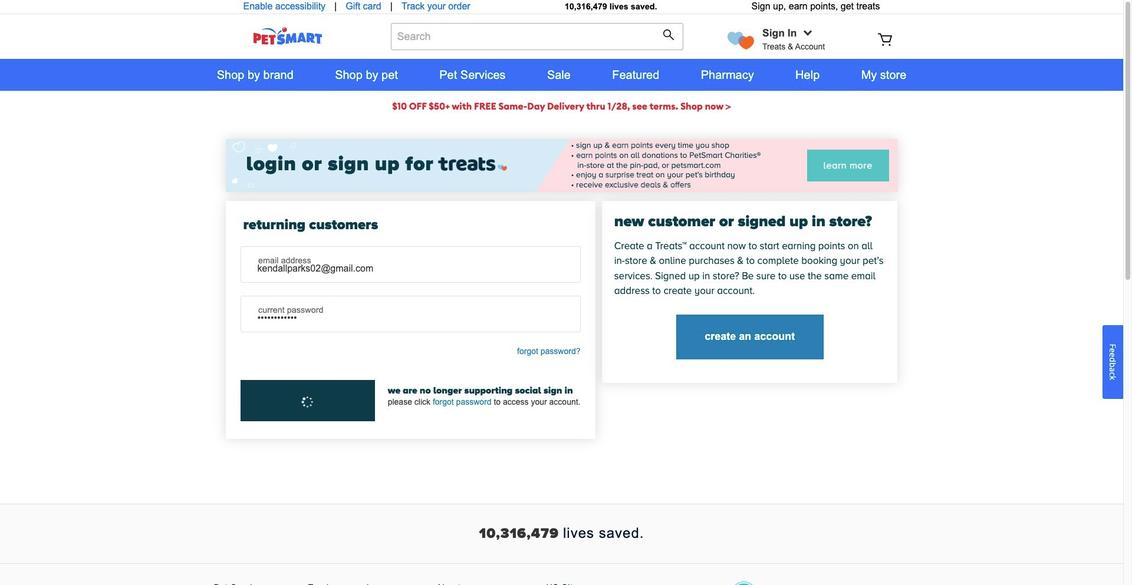 Task type: describe. For each thing, give the bounding box(es) containing it.
legitscript approved image
[[713, 582, 774, 586]]

loyalty icon image
[[728, 32, 754, 50]]

petsmart image
[[231, 27, 344, 45]]



Task type: locate. For each thing, give the bounding box(es) containing it.
None text field
[[241, 247, 580, 282]]

None submit
[[663, 29, 678, 44]]

spinner image
[[299, 395, 316, 410]]

None password field
[[241, 297, 580, 332]]

None search field
[[391, 23, 684, 62]]

loyalty treats image
[[434, 158, 507, 171]]

search text field
[[391, 23, 684, 50]]



Task type: vqa. For each thing, say whether or not it's contained in the screenshot.
all
no



